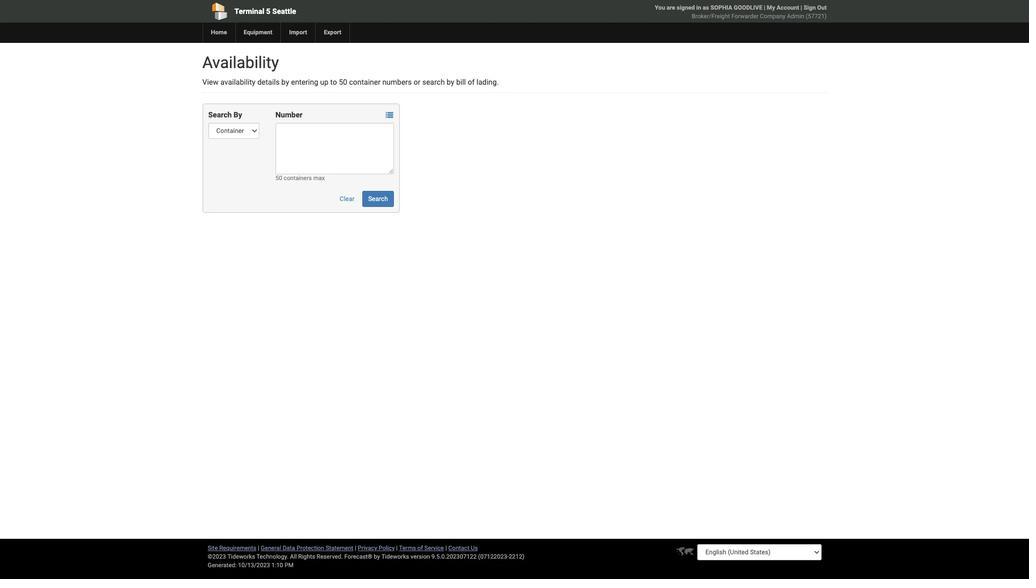 Task type: locate. For each thing, give the bounding box(es) containing it.
us
[[471, 545, 478, 552]]

pm
[[285, 562, 294, 569]]

clear
[[340, 195, 355, 203]]

up
[[320, 78, 329, 86]]

export link
[[315, 23, 350, 43]]

protection
[[297, 545, 324, 552]]

entering
[[291, 78, 319, 86]]

clear button
[[334, 191, 361, 207]]

1 vertical spatial 50
[[276, 175, 282, 182]]

home link
[[202, 23, 235, 43]]

of right bill on the left top of the page
[[468, 78, 475, 86]]

site requirements | general data protection statement | privacy policy | terms of service | contact us ©2023 tideworks technology. all rights reserved. forecast® by tideworks version 9.5.0.202307122 (07122023-2212) generated: 10/13/2023 1:10 pm
[[208, 545, 525, 569]]

service
[[425, 545, 444, 552]]

reserved.
[[317, 554, 343, 560]]

0 vertical spatial of
[[468, 78, 475, 86]]

availability
[[221, 78, 256, 86]]

import link
[[281, 23, 315, 43]]

0 horizontal spatial search
[[208, 110, 232, 119]]

1:10
[[272, 562, 283, 569]]

data
[[283, 545, 295, 552]]

search by
[[208, 110, 242, 119]]

number
[[276, 110, 303, 119]]

search inside search "button"
[[368, 195, 388, 203]]

general
[[261, 545, 281, 552]]

search right the clear button
[[368, 195, 388, 203]]

|
[[764, 4, 766, 11], [801, 4, 803, 11], [258, 545, 260, 552], [355, 545, 357, 552], [397, 545, 398, 552], [446, 545, 447, 552]]

terminal 5 seattle
[[235, 7, 296, 16]]

export
[[324, 29, 342, 36]]

| left general
[[258, 545, 260, 552]]

containers
[[284, 175, 312, 182]]

(57721)
[[806, 13, 827, 20]]

50 right to
[[339, 78, 348, 86]]

lading.
[[477, 78, 499, 86]]

requirements
[[219, 545, 257, 552]]

0 horizontal spatial of
[[418, 545, 423, 552]]

search left by
[[208, 110, 232, 119]]

| up 9.5.0.202307122
[[446, 545, 447, 552]]

by right the details
[[282, 78, 289, 86]]

1 horizontal spatial by
[[374, 554, 380, 560]]

version
[[411, 554, 430, 560]]

numbers
[[383, 78, 412, 86]]

search
[[208, 110, 232, 119], [368, 195, 388, 203]]

by inside site requirements | general data protection statement | privacy policy | terms of service | contact us ©2023 tideworks technology. all rights reserved. forecast® by tideworks version 9.5.0.202307122 (07122023-2212) generated: 10/13/2023 1:10 pm
[[374, 554, 380, 560]]

by down "privacy policy" link
[[374, 554, 380, 560]]

50 left containers
[[276, 175, 282, 182]]

search button
[[363, 191, 394, 207]]

search for search by
[[208, 110, 232, 119]]

1 vertical spatial of
[[418, 545, 423, 552]]

1 vertical spatial search
[[368, 195, 388, 203]]

1 horizontal spatial search
[[368, 195, 388, 203]]

privacy policy link
[[358, 545, 395, 552]]

view
[[202, 78, 219, 86]]

account
[[777, 4, 800, 11]]

Number text field
[[276, 123, 394, 174]]

home
[[211, 29, 227, 36]]

admin
[[787, 13, 805, 20]]

of
[[468, 78, 475, 86], [418, 545, 423, 552]]

policy
[[379, 545, 395, 552]]

container
[[349, 78, 381, 86]]

0 horizontal spatial 50
[[276, 175, 282, 182]]

0 vertical spatial search
[[208, 110, 232, 119]]

my account link
[[767, 4, 800, 11]]

1 horizontal spatial 50
[[339, 78, 348, 86]]

by left bill on the left top of the page
[[447, 78, 455, 86]]

import
[[289, 29, 307, 36]]

my
[[767, 4, 776, 11]]

forecast®
[[345, 554, 373, 560]]

site
[[208, 545, 218, 552]]

terminal
[[235, 7, 264, 16]]

©2023 tideworks
[[208, 554, 255, 560]]

10/13/2023
[[238, 562, 270, 569]]

privacy
[[358, 545, 377, 552]]

50
[[339, 78, 348, 86], [276, 175, 282, 182]]

| up the tideworks
[[397, 545, 398, 552]]

terminal 5 seattle link
[[202, 0, 453, 23]]

by
[[282, 78, 289, 86], [447, 78, 455, 86], [374, 554, 380, 560]]

of up version
[[418, 545, 423, 552]]



Task type: describe. For each thing, give the bounding box(es) containing it.
contact
[[449, 545, 470, 552]]

0 vertical spatial 50
[[339, 78, 348, 86]]

sophia
[[711, 4, 733, 11]]

max
[[314, 175, 325, 182]]

show list image
[[386, 112, 394, 119]]

50 containers max
[[276, 175, 325, 182]]

are
[[667, 4, 676, 11]]

terms of service link
[[399, 545, 444, 552]]

2212)
[[509, 554, 525, 560]]

statement
[[326, 545, 354, 552]]

2 horizontal spatial by
[[447, 78, 455, 86]]

goodlive
[[734, 4, 763, 11]]

(07122023-
[[478, 554, 509, 560]]

by
[[234, 110, 242, 119]]

or
[[414, 78, 421, 86]]

technology.
[[257, 554, 289, 560]]

| up forecast®
[[355, 545, 357, 552]]

all
[[290, 554, 297, 560]]

bill
[[457, 78, 466, 86]]

out
[[818, 4, 827, 11]]

as
[[703, 4, 710, 11]]

contact us link
[[449, 545, 478, 552]]

you
[[655, 4, 666, 11]]

forwarder
[[732, 13, 759, 20]]

details
[[258, 78, 280, 86]]

sign
[[804, 4, 816, 11]]

seattle
[[273, 7, 296, 16]]

generated:
[[208, 562, 237, 569]]

general data protection statement link
[[261, 545, 354, 552]]

equipment link
[[235, 23, 281, 43]]

rights
[[298, 554, 315, 560]]

5
[[266, 7, 271, 16]]

to
[[331, 78, 337, 86]]

9.5.0.202307122
[[432, 554, 477, 560]]

view availability details by entering up to 50 container numbers or search by bill of lading.
[[202, 78, 499, 86]]

0 horizontal spatial by
[[282, 78, 289, 86]]

availability
[[202, 53, 279, 72]]

signed
[[677, 4, 695, 11]]

site requirements link
[[208, 545, 257, 552]]

you are signed in as sophia goodlive | my account | sign out broker/freight forwarder company admin (57721)
[[655, 4, 827, 20]]

broker/freight
[[692, 13, 730, 20]]

terms
[[399, 545, 416, 552]]

sign out link
[[804, 4, 827, 11]]

equipment
[[244, 29, 273, 36]]

search
[[423, 78, 445, 86]]

company
[[761, 13, 786, 20]]

tideworks
[[382, 554, 409, 560]]

1 horizontal spatial of
[[468, 78, 475, 86]]

in
[[697, 4, 702, 11]]

search for search
[[368, 195, 388, 203]]

| left my
[[764, 4, 766, 11]]

of inside site requirements | general data protection statement | privacy policy | terms of service | contact us ©2023 tideworks technology. all rights reserved. forecast® by tideworks version 9.5.0.202307122 (07122023-2212) generated: 10/13/2023 1:10 pm
[[418, 545, 423, 552]]

| left sign
[[801, 4, 803, 11]]



Task type: vqa. For each thing, say whether or not it's contained in the screenshot.
'Welcome to Terminal 5 (For Terminal Map click here, T5 Yard Map )'
no



